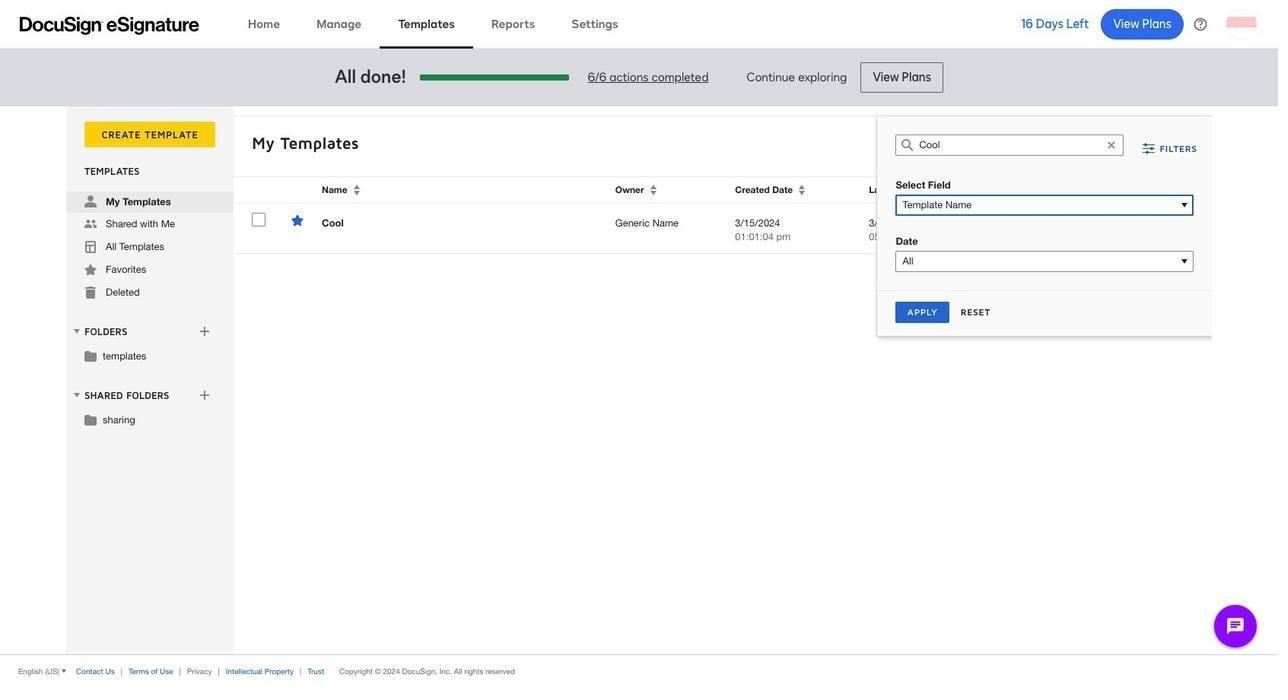 Task type: locate. For each thing, give the bounding box(es) containing it.
user image
[[84, 196, 97, 208]]

docusign esignature image
[[20, 16, 199, 35]]

view shared folders image
[[71, 389, 83, 402]]

Search My Templates text field
[[920, 135, 1101, 155]]

templates image
[[84, 241, 97, 253]]

remove cool from favorites image
[[291, 215, 304, 227]]

shared image
[[84, 218, 97, 231]]

folder image
[[84, 414, 97, 426]]

your uploaded profile image image
[[1227, 9, 1257, 39]]

trash image
[[84, 287, 97, 299]]



Task type: describe. For each thing, give the bounding box(es) containing it.
more info region
[[0, 655, 1278, 688]]

star filled image
[[84, 264, 97, 276]]

view folders image
[[71, 326, 83, 338]]

folder image
[[84, 350, 97, 362]]

secondary navigation region
[[66, 107, 1216, 655]]



